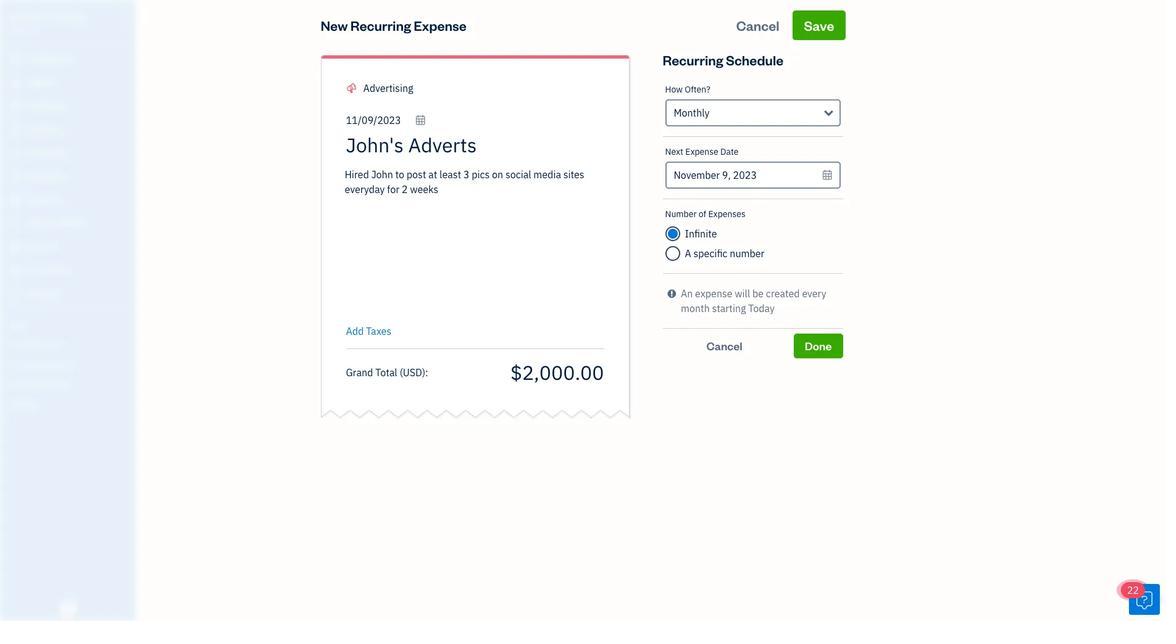 Task type: vqa. For each thing, say whether or not it's contained in the screenshot.
every at the top right of page
yes



Task type: describe. For each thing, give the bounding box(es) containing it.
next expense date element
[[663, 137, 843, 199]]

exclamationcircle image
[[668, 286, 676, 301]]

usd
[[403, 366, 422, 379]]

chart image
[[8, 265, 23, 277]]

items and services image
[[9, 359, 132, 369]]

number
[[730, 248, 765, 260]]

date
[[721, 146, 739, 157]]

1 vertical spatial cancel button
[[663, 334, 786, 359]]

cancel for topmost cancel "button"
[[736, 17, 780, 34]]

next expense date
[[665, 146, 739, 157]]

month
[[681, 303, 710, 315]]

0 vertical spatial cancel button
[[725, 10, 791, 40]]

schedule
[[726, 51, 784, 69]]

0 horizontal spatial recurring
[[351, 17, 411, 34]]

a
[[685, 248, 691, 260]]

Use the arrow keys to pick a date field
[[346, 114, 426, 127]]

option group containing infinite
[[663, 199, 843, 274]]

money image
[[8, 241, 23, 254]]

specific
[[694, 248, 728, 260]]

next
[[665, 146, 683, 157]]

monthly
[[674, 107, 710, 119]]

22
[[1127, 585, 1139, 597]]

Next Issue Date text field
[[665, 162, 841, 189]]

22 button
[[1121, 583, 1160, 616]]

owner
[[10, 25, 33, 34]]

an expense will be created every month starting today
[[681, 288, 827, 315]]

cancel for cancel "button" to the bottom
[[707, 339, 743, 353]]

(
[[400, 366, 403, 379]]

how often?
[[665, 84, 711, 95]]

be
[[753, 288, 764, 300]]

):
[[422, 366, 428, 379]]

noah's
[[10, 11, 41, 23]]

taxes
[[366, 325, 392, 338]]

number
[[665, 209, 697, 220]]

infinite
[[685, 228, 717, 240]]

client image
[[8, 77, 23, 90]]

new
[[321, 17, 348, 34]]

freshbooks image
[[58, 602, 78, 617]]

total
[[375, 366, 397, 379]]

payment image
[[8, 148, 23, 160]]

report image
[[8, 288, 23, 301]]

1 vertical spatial expense
[[685, 146, 719, 157]]

dashboard image
[[8, 54, 23, 66]]

team members image
[[9, 340, 132, 349]]

invoice image
[[8, 124, 23, 136]]

of
[[699, 209, 706, 220]]

expenses
[[708, 209, 746, 220]]

main element
[[0, 0, 167, 622]]

done
[[805, 339, 832, 353]]

timer image
[[8, 218, 23, 230]]



Task type: locate. For each thing, give the bounding box(es) containing it.
recurring
[[351, 17, 411, 34], [663, 51, 723, 69]]

will
[[735, 288, 750, 300]]

save
[[804, 17, 834, 34]]

settings image
[[9, 399, 132, 409]]

grand total ( usd ):
[[346, 366, 428, 379]]

1 vertical spatial cancel
[[707, 339, 743, 353]]

cancel down starting at the right of page
[[707, 339, 743, 353]]

starting
[[712, 303, 746, 315]]

expense
[[695, 288, 733, 300]]

how
[[665, 84, 683, 95]]

recurring schedule
[[663, 51, 784, 69]]

recurring up often?
[[663, 51, 723, 69]]

expense
[[414, 17, 467, 34], [685, 146, 719, 157]]

option group
[[663, 199, 843, 274]]

noah's company owner
[[10, 11, 86, 34]]

estimate image
[[8, 101, 23, 113]]

company
[[43, 11, 86, 23]]

cancel
[[736, 17, 780, 34], [707, 339, 743, 353]]

how often? element
[[663, 75, 843, 137]]

Category text field
[[363, 81, 469, 96]]

0 vertical spatial recurring
[[351, 17, 411, 34]]

today
[[748, 303, 775, 315]]

new recurring expense
[[321, 17, 467, 34]]

cancel button up the 'schedule'
[[725, 10, 791, 40]]

done button
[[794, 334, 843, 359]]

a specific number
[[685, 248, 765, 260]]

expense image
[[8, 171, 23, 183]]

0 horizontal spatial expense
[[414, 17, 467, 34]]

resource center badge image
[[1129, 585, 1160, 616]]

number of expenses
[[665, 209, 746, 220]]

add taxes
[[346, 325, 392, 338]]

1 vertical spatial recurring
[[663, 51, 723, 69]]

Amount (USD) text field
[[510, 360, 604, 386]]

apps image
[[9, 320, 132, 330]]

every
[[802, 288, 827, 300]]

grand
[[346, 366, 373, 379]]

add
[[346, 325, 364, 338]]

add taxes button
[[346, 324, 392, 339]]

cancel button down starting at the right of page
[[663, 334, 786, 359]]

an
[[681, 288, 693, 300]]

bank connections image
[[9, 379, 132, 389]]

often?
[[685, 84, 711, 95]]

Merchant text field
[[346, 133, 515, 157]]

0 vertical spatial cancel
[[736, 17, 780, 34]]

project image
[[8, 194, 23, 207]]

save button
[[793, 10, 846, 40]]

created
[[766, 288, 800, 300]]

cancel button
[[725, 10, 791, 40], [663, 334, 786, 359]]

cancel up the 'schedule'
[[736, 17, 780, 34]]

Description text field
[[340, 167, 598, 316]]

0 vertical spatial expense
[[414, 17, 467, 34]]

1 horizontal spatial recurring
[[663, 51, 723, 69]]

recurring right "new"
[[351, 17, 411, 34]]

1 horizontal spatial expense
[[685, 146, 719, 157]]

Recurring Template Frequency field
[[665, 99, 841, 127]]



